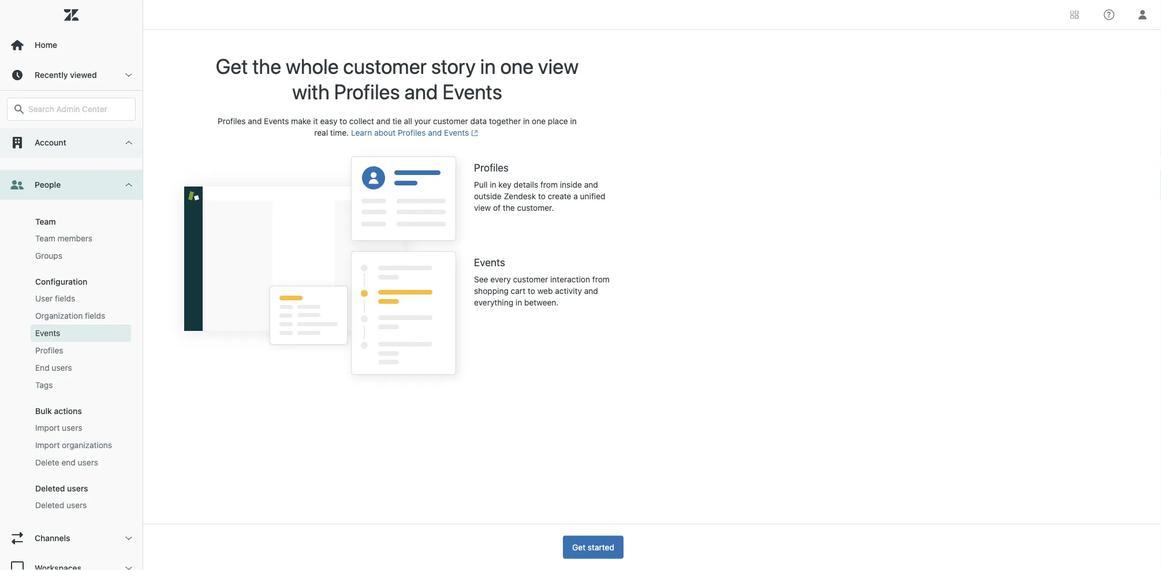 Task type: locate. For each thing, give the bounding box(es) containing it.
import users link
[[31, 419, 131, 437]]

zendesk products image
[[1071, 11, 1079, 19]]

recently viewed button
[[0, 60, 143, 90]]

started
[[588, 542, 615, 552]]

deleted users up channels
[[35, 500, 87, 510]]

1 team from the top
[[35, 217, 56, 226]]

events
[[35, 328, 60, 338]]

people button
[[0, 170, 143, 200]]

1 vertical spatial deleted users element
[[35, 500, 87, 511]]

import inside "link"
[[35, 440, 60, 450]]

1 vertical spatial import
[[35, 440, 60, 450]]

users for import users link
[[62, 423, 82, 433]]

fields down configuration element
[[55, 294, 75, 303]]

channels
[[35, 533, 70, 543]]

delete end users
[[35, 458, 98, 467]]

deleted users
[[35, 484, 88, 493], [35, 500, 87, 510]]

primary element
[[0, 0, 143, 570]]

0 vertical spatial deleted users
[[35, 484, 88, 493]]

events link
[[31, 325, 131, 342]]

0 vertical spatial fields
[[55, 294, 75, 303]]

organizations
[[62, 440, 112, 450]]

team down team 'element'
[[35, 234, 55, 243]]

deleted users up deleted users link
[[35, 484, 88, 493]]

deleted users element
[[35, 484, 88, 493], [35, 500, 87, 511]]

bulk
[[35, 406, 52, 416]]

users up channels 'dropdown button'
[[66, 500, 87, 510]]

profiles element
[[35, 345, 63, 356]]

get started
[[572, 542, 615, 552]]

Search Admin Center field
[[28, 104, 128, 114]]

groups element
[[35, 250, 62, 262]]

0 vertical spatial deleted
[[35, 484, 65, 493]]

tree
[[0, 0, 143, 570]]

1 vertical spatial team
[[35, 234, 55, 243]]

user menu image
[[1136, 7, 1151, 22]]

end users link
[[31, 359, 131, 377]]

team members link
[[31, 230, 131, 247]]

tags link
[[31, 377, 131, 394]]

fields inside "element"
[[85, 311, 105, 321]]

events element
[[35, 328, 60, 339]]

1 vertical spatial deleted users
[[35, 500, 87, 510]]

2 tree item from the top
[[0, 170, 143, 523]]

2 team from the top
[[35, 234, 55, 243]]

delete end users link
[[31, 454, 131, 471]]

1 deleted users element from the top
[[35, 484, 88, 493]]

people
[[35, 180, 61, 189]]

recently viewed
[[35, 70, 97, 80]]

0 vertical spatial deleted users element
[[35, 484, 88, 493]]

help image
[[1104, 10, 1115, 20]]

1 horizontal spatial fields
[[85, 311, 105, 321]]

import
[[35, 423, 60, 433], [35, 440, 60, 450]]

import down bulk
[[35, 423, 60, 433]]

None search field
[[1, 98, 142, 121]]

1 vertical spatial fields
[[85, 311, 105, 321]]

users down organizations
[[78, 458, 98, 467]]

bulk actions element
[[35, 406, 82, 416]]

recently
[[35, 70, 68, 80]]

1 tree item from the top
[[0, 0, 143, 170]]

import users
[[35, 423, 82, 433]]

team up team members
[[35, 217, 56, 226]]

import for import users
[[35, 423, 60, 433]]

survey
[[80, 147, 104, 157]]

1 deleted from the top
[[35, 484, 65, 493]]

deleted users element up channels
[[35, 500, 87, 511]]

deleted up channels
[[35, 500, 64, 510]]

tags element
[[35, 379, 53, 391]]

bulk actions
[[35, 406, 82, 416]]

account
[[35, 138, 66, 147]]

deleted
[[35, 484, 65, 493], [35, 500, 64, 510]]

team
[[35, 217, 56, 226], [35, 234, 55, 243]]

import up delete
[[35, 440, 60, 450]]

fields for user fields
[[55, 294, 75, 303]]

organization fields
[[35, 311, 105, 321]]

tree containing tools
[[0, 0, 143, 570]]

0 horizontal spatial fields
[[55, 294, 75, 303]]

2 import from the top
[[35, 440, 60, 450]]

tools element
[[35, 130, 55, 140]]

benchmark survey element
[[35, 146, 104, 158]]

1 vertical spatial deleted
[[35, 500, 64, 510]]

none search field inside primary element
[[1, 98, 142, 121]]

users right end at left
[[52, 363, 72, 373]]

2 deleted from the top
[[35, 500, 64, 510]]

users down actions
[[62, 423, 82, 433]]

0 vertical spatial team
[[35, 217, 56, 226]]

organization fields link
[[31, 307, 131, 325]]

1 deleted users from the top
[[35, 484, 88, 493]]

tree item
[[0, 0, 143, 170], [0, 170, 143, 523]]

deleted down delete
[[35, 484, 65, 493]]

tree item containing tools
[[0, 0, 143, 170]]

1 import from the top
[[35, 423, 60, 433]]

team for team members
[[35, 234, 55, 243]]

deleted users element up deleted users link
[[35, 484, 88, 493]]

fields
[[55, 294, 75, 303], [85, 311, 105, 321]]

team members element
[[35, 233, 92, 244]]

0 vertical spatial import
[[35, 423, 60, 433]]

get started button
[[563, 536, 624, 559]]

users inside "link"
[[78, 458, 98, 467]]

fields down user fields link
[[85, 311, 105, 321]]

users
[[52, 363, 72, 373], [62, 423, 82, 433], [78, 458, 98, 467], [67, 484, 88, 493], [66, 500, 87, 510]]



Task type: vqa. For each thing, say whether or not it's contained in the screenshot.
36 MINUTES AGO
no



Task type: describe. For each thing, give the bounding box(es) containing it.
user
[[35, 294, 53, 303]]

users for end users link
[[52, 363, 72, 373]]

delete end users element
[[35, 457, 98, 468]]

benchmark survey
[[35, 147, 104, 157]]

home
[[35, 40, 57, 50]]

configuration
[[35, 277, 87, 286]]

team element
[[35, 217, 56, 226]]

user fields
[[35, 294, 75, 303]]

configuration element
[[35, 277, 87, 286]]

benchmark survey link
[[31, 143, 131, 161]]

import organizations element
[[35, 440, 112, 451]]

profiles link
[[31, 342, 131, 359]]

tree item containing people
[[0, 170, 143, 523]]

team for team 'element'
[[35, 217, 56, 226]]

end users
[[35, 363, 72, 373]]

import users element
[[35, 422, 82, 434]]

people group
[[0, 200, 143, 523]]

organization
[[35, 311, 83, 321]]

end
[[62, 458, 76, 467]]

viewed
[[70, 70, 97, 80]]

tools
[[35, 130, 55, 140]]

members
[[58, 234, 92, 243]]

delete
[[35, 458, 59, 467]]

import organizations
[[35, 440, 112, 450]]

2 deleted users element from the top
[[35, 500, 87, 511]]

home button
[[0, 30, 143, 60]]

tags
[[35, 380, 53, 390]]

import organizations link
[[31, 437, 131, 454]]

end
[[35, 363, 49, 373]]

groups
[[35, 251, 62, 261]]

account button
[[0, 128, 143, 158]]

organization fields element
[[35, 310, 105, 322]]

account group
[[0, 0, 143, 170]]

team members
[[35, 234, 92, 243]]

end users element
[[35, 362, 72, 374]]

fields for organization fields
[[85, 311, 105, 321]]

get
[[572, 542, 586, 552]]

groups link
[[31, 247, 131, 265]]

2 deleted users from the top
[[35, 500, 87, 510]]

benchmark
[[35, 147, 77, 157]]

user fields link
[[31, 290, 131, 307]]

channels button
[[0, 523, 143, 553]]

actions
[[54, 406, 82, 416]]

users for deleted users link
[[66, 500, 87, 510]]

profiles
[[35, 346, 63, 355]]

import for import organizations
[[35, 440, 60, 450]]

users up deleted users link
[[67, 484, 88, 493]]

deleted users link
[[31, 497, 131, 514]]

user fields element
[[35, 293, 75, 304]]



